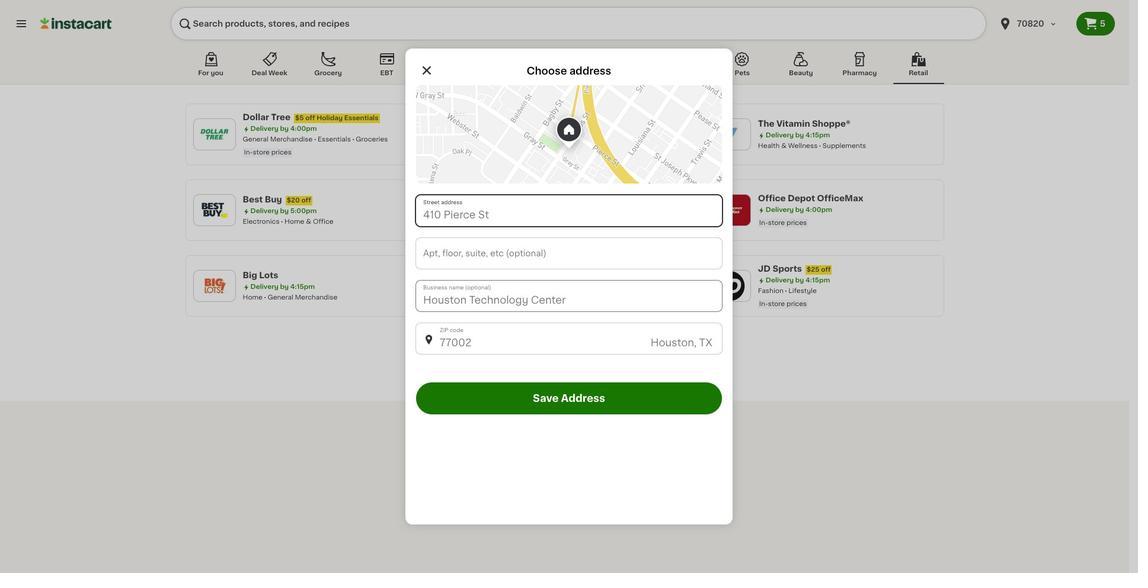 Task type: locate. For each thing, give the bounding box(es) containing it.
home down 5:00pm
[[285, 219, 304, 225]]

off right the '$5'
[[305, 115, 315, 122]]

0 horizontal spatial delivery by 4:00pm
[[251, 126, 317, 132]]

officemax
[[817, 194, 864, 203]]

0 horizontal spatial holiday
[[317, 115, 343, 122]]

family dollar $10 off holiday essentials
[[501, 120, 649, 128]]

1 vertical spatial   text field
[[416, 324, 722, 355]]

in-store prices
[[244, 149, 292, 156], [759, 220, 807, 226], [502, 225, 549, 232], [502, 296, 549, 302], [759, 301, 807, 308]]

jd sports $25 off
[[758, 265, 831, 273]]

office down 5:00pm
[[313, 219, 334, 225]]

choose address dialog
[[406, 49, 733, 525]]

off inside family dollar $10 off holiday essentials
[[576, 122, 586, 128]]

in-
[[244, 149, 253, 156], [759, 220, 768, 226], [502, 225, 511, 232], [502, 296, 511, 302], [759, 301, 768, 308]]

by up 'lifestyle'
[[796, 277, 804, 284]]

general merchandise essentials groceries
[[243, 136, 388, 143], [501, 143, 646, 149]]

the vitamin shoppe®
[[758, 120, 851, 128]]

wellness
[[788, 143, 818, 149]]

for
[[198, 70, 209, 76]]

save
[[533, 394, 559, 404]]

delivery by 4:15pm for vitamin
[[766, 132, 830, 139]]

  text field
[[416, 238, 722, 269], [416, 281, 722, 312]]

0 vertical spatial   text field
[[416, 196, 722, 226]]

4:00pm down $10
[[548, 132, 575, 139]]

off up 5:00pm
[[301, 197, 311, 204]]

office left depot
[[758, 194, 786, 203]]

off inside jd sports $25 off
[[821, 267, 831, 273]]

general merchandise essentials groceries for dollar tree
[[243, 136, 388, 143]]

1 horizontal spatial delivery by 4:00pm
[[508, 132, 575, 139]]

buy
[[265, 196, 282, 204]]

off inside best buy $20 off
[[301, 197, 311, 204]]

dollar
[[243, 113, 269, 122], [532, 120, 558, 128]]

by up home general merchandise at the bottom of the page
[[280, 284, 289, 291]]

1 horizontal spatial home
[[285, 219, 304, 225]]

by
[[280, 126, 289, 132], [538, 132, 546, 139], [796, 132, 804, 139], [796, 207, 804, 213], [280, 208, 289, 215], [796, 277, 804, 284], [280, 284, 289, 291]]

general merchandise essentials groceries down $10
[[501, 143, 646, 149]]

you
[[211, 70, 223, 76]]

below
[[521, 189, 548, 197]]

1 vertical spatial office
[[313, 219, 334, 225]]

lifestyle
[[789, 288, 817, 295]]

general merchandise essentials groceries for family dollar
[[501, 143, 646, 149]]

pets button
[[717, 50, 768, 84]]

0 horizontal spatial groceries
[[356, 136, 388, 143]]

0 horizontal spatial office
[[313, 219, 334, 225]]

delivery by 4:15pm up home general merchandise at the bottom of the page
[[251, 284, 315, 291]]

supplements
[[823, 143, 866, 149]]

fashion lifestyle
[[758, 288, 817, 295]]

the
[[758, 120, 775, 128]]

& right health
[[782, 143, 787, 149]]

4:15pm up home general merchandise at the bottom of the page
[[290, 284, 315, 291]]

1 vertical spatial   text field
[[416, 281, 722, 312]]

instacart image
[[40, 17, 111, 31]]

general
[[243, 136, 268, 143], [501, 143, 526, 149], [268, 295, 293, 301]]

health
[[758, 143, 780, 149]]

delivery by 4:00pm down tree
[[251, 126, 317, 132]]

address
[[561, 394, 605, 404]]

dollar tree $5 off holiday essentials
[[243, 113, 379, 122]]

holiday inside the dollar tree $5 off holiday essentials
[[317, 115, 343, 122]]

delivery
[[251, 126, 279, 132], [508, 132, 536, 139], [766, 132, 794, 139], [766, 207, 794, 213], [251, 208, 279, 215], [766, 277, 794, 284], [251, 284, 279, 291]]

0 vertical spatial home
[[285, 219, 304, 225]]

holiday right the '$5'
[[317, 115, 343, 122]]

4:00pm for dollar
[[548, 132, 575, 139]]

for you button
[[185, 50, 236, 84]]

&
[[782, 143, 787, 149], [306, 219, 311, 225]]

pets
[[735, 70, 750, 76]]

1 horizontal spatial groceries
[[614, 143, 646, 149]]

tree
[[271, 113, 291, 122]]

essentials down ebt button at left
[[344, 115, 379, 122]]

delivery by 4:00pm for dollar
[[508, 132, 575, 139]]

holiday right $10
[[587, 122, 613, 128]]

grocery
[[314, 70, 342, 76]]

1 horizontal spatial &
[[782, 143, 787, 149]]

0 vertical spatial   text field
[[416, 238, 722, 269]]

vitamin
[[777, 120, 810, 128]]

beauty
[[789, 70, 813, 76]]

holiday inside family dollar $10 off holiday essentials
[[587, 122, 613, 128]]

home
[[285, 219, 304, 225], [243, 295, 263, 301]]

houston,
[[651, 339, 697, 348]]

five below
[[501, 189, 548, 197]]

0 vertical spatial office
[[758, 194, 786, 203]]

delivery down tree
[[251, 126, 279, 132]]

office depot officemax
[[758, 194, 864, 203]]

0 horizontal spatial general merchandise essentials groceries
[[243, 136, 388, 143]]

by down family dollar $10 off holiday essentials at the top
[[538, 132, 546, 139]]

home down big
[[243, 295, 263, 301]]

lots
[[259, 272, 278, 280]]

off
[[305, 115, 315, 122], [576, 122, 586, 128], [301, 197, 311, 204], [821, 267, 831, 273]]

4:00pm down the '$5'
[[290, 126, 317, 132]]

delivery up electronics
[[251, 208, 279, 215]]

1 horizontal spatial general merchandise essentials groceries
[[501, 143, 646, 149]]

groceries
[[356, 136, 388, 143], [614, 143, 646, 149]]

& down 5:00pm
[[306, 219, 311, 225]]

retail button
[[893, 50, 944, 84]]

pharmacy
[[843, 70, 877, 76]]

retail
[[909, 70, 928, 76]]

holiday for tree
[[317, 115, 343, 122]]

essentials down convenience
[[615, 122, 649, 128]]

beauty button
[[776, 50, 827, 84]]

shoppe®
[[812, 120, 851, 128]]

merchandise for family dollar
[[528, 143, 570, 149]]

2 horizontal spatial delivery by 4:00pm
[[766, 207, 832, 213]]

5 button
[[1077, 12, 1115, 36]]

holiday
[[317, 115, 343, 122], [587, 122, 613, 128]]

delivery down the family
[[508, 132, 536, 139]]

1 vertical spatial home
[[243, 295, 263, 301]]

ebt
[[380, 70, 394, 76]]

merchandise
[[270, 136, 313, 143], [528, 143, 570, 149], [295, 295, 338, 301]]

  text field
[[416, 196, 722, 226], [416, 324, 722, 355]]

dollar left $10
[[532, 120, 558, 128]]

off right $10
[[576, 122, 586, 128]]

4:00pm down office depot officemax
[[806, 207, 832, 213]]

holiday for dollar
[[587, 122, 613, 128]]

fashion
[[758, 288, 784, 295]]

store
[[253, 149, 270, 156], [768, 220, 785, 226], [511, 225, 527, 232], [511, 296, 527, 302], [768, 301, 785, 308]]

off right $25
[[821, 267, 831, 273]]

deal week
[[252, 70, 287, 76]]

delivery by 4:00pm down the family
[[508, 132, 575, 139]]

1 horizontal spatial 4:00pm
[[548, 132, 575, 139]]

five
[[501, 189, 519, 197]]

delivery up health
[[766, 132, 794, 139]]

essentials
[[344, 115, 379, 122], [615, 122, 649, 128], [318, 136, 351, 143], [575, 143, 609, 149]]

$25
[[807, 267, 820, 273]]

1 vertical spatial &
[[306, 219, 311, 225]]

$5
[[295, 115, 304, 122]]

delivery by 4:15pm up 'lifestyle'
[[766, 277, 830, 284]]

address
[[570, 66, 612, 76]]

dollar left tree
[[243, 113, 269, 122]]

deal week button
[[244, 50, 295, 84]]

0 horizontal spatial 4:00pm
[[290, 126, 317, 132]]

1   text field from the top
[[416, 238, 722, 269]]

delivery by 4:00pm down depot
[[766, 207, 832, 213]]

off inside the dollar tree $5 off holiday essentials
[[305, 115, 315, 122]]

4:00pm
[[290, 126, 317, 132], [548, 132, 575, 139], [806, 207, 832, 213]]

map region
[[416, 85, 722, 184]]

delivery down depot
[[766, 207, 794, 213]]

delivery by 4:15pm up wellness
[[766, 132, 830, 139]]

1 horizontal spatial office
[[758, 194, 786, 203]]

delivery down big lots
[[251, 284, 279, 291]]

delivery by 4:00pm
[[251, 126, 317, 132], [508, 132, 575, 139], [766, 207, 832, 213]]

4:15pm for lots
[[290, 284, 315, 291]]

general for family dollar
[[501, 143, 526, 149]]

office
[[758, 194, 786, 203], [313, 219, 334, 225]]

5:00pm
[[290, 208, 317, 215]]

1 horizontal spatial holiday
[[587, 122, 613, 128]]

delivery by 4:15pm
[[766, 132, 830, 139], [766, 277, 830, 284], [251, 284, 315, 291]]

merchandise for dollar tree
[[270, 136, 313, 143]]

general merchandise essentials groceries down the dollar tree $5 off holiday essentials
[[243, 136, 388, 143]]

4:15pm
[[806, 132, 830, 139], [806, 277, 830, 284], [290, 284, 315, 291]]

convenience button
[[596, 50, 651, 84]]

4:15pm up health & wellness supplements
[[806, 132, 830, 139]]

groceries for family dollar
[[614, 143, 646, 149]]

tx
[[699, 339, 713, 348]]

prices
[[271, 149, 292, 156], [787, 220, 807, 226], [529, 225, 549, 232], [529, 296, 549, 302], [787, 301, 807, 308]]



Task type: describe. For each thing, give the bounding box(es) containing it.
delivery by 4:00pm for tree
[[251, 126, 317, 132]]

essentials inside the dollar tree $5 off holiday essentials
[[344, 115, 379, 122]]

off for sports
[[821, 267, 831, 273]]

for you
[[198, 70, 223, 76]]

big
[[243, 272, 257, 280]]

by down depot
[[796, 207, 804, 213]]

wholesale
[[546, 70, 581, 76]]

off for buy
[[301, 197, 311, 204]]

2   text field from the top
[[416, 281, 722, 312]]

delivery by 4:15pm for lots
[[251, 284, 315, 291]]

save address
[[533, 394, 605, 404]]

off for tree
[[305, 115, 315, 122]]

deal
[[252, 70, 267, 76]]

essentials down the dollar tree $5 off holiday essentials
[[318, 136, 351, 143]]

family
[[501, 120, 530, 128]]

by up electronics home & office
[[280, 208, 289, 215]]

1   text field from the top
[[416, 196, 722, 226]]

essentials inside family dollar $10 off holiday essentials
[[615, 122, 649, 128]]

4:15pm down $25
[[806, 277, 830, 284]]

4:00pm for tree
[[290, 126, 317, 132]]

0 horizontal spatial dollar
[[243, 113, 269, 122]]

best buy $20 off
[[243, 196, 311, 204]]

pharmacy button
[[834, 50, 885, 84]]

week
[[269, 70, 287, 76]]

0 vertical spatial &
[[782, 143, 787, 149]]

save address button
[[416, 383, 722, 415]]

5
[[1100, 20, 1106, 28]]

jd
[[758, 265, 771, 273]]

choose address
[[527, 66, 612, 76]]

convenience
[[601, 70, 646, 76]]

shop categories tab list
[[185, 50, 944, 84]]

4:15pm for vitamin
[[806, 132, 830, 139]]

essentials down family dollar $10 off holiday essentials at the top
[[575, 143, 609, 149]]

0 horizontal spatial home
[[243, 295, 263, 301]]

off for dollar
[[576, 122, 586, 128]]

ebt button
[[361, 50, 412, 84]]

in-store prices link
[[443, 256, 686, 317]]

electronics
[[243, 219, 280, 225]]

general for dollar tree
[[243, 136, 268, 143]]

sports
[[773, 265, 802, 273]]

1 horizontal spatial dollar
[[532, 120, 558, 128]]

big lots
[[243, 272, 278, 280]]

delivery by 5:00pm
[[251, 208, 317, 215]]

delivery up fashion lifestyle
[[766, 277, 794, 284]]

by up wellness
[[796, 132, 804, 139]]

best
[[243, 196, 263, 204]]

groceries for dollar tree
[[356, 136, 388, 143]]

2 horizontal spatial 4:00pm
[[806, 207, 832, 213]]

by down tree
[[280, 126, 289, 132]]

$10
[[563, 122, 574, 128]]

health & wellness supplements
[[758, 143, 866, 149]]

wholesale button
[[538, 50, 589, 84]]

choose
[[527, 66, 567, 76]]

depot
[[788, 194, 815, 203]]

0 horizontal spatial &
[[306, 219, 311, 225]]

form element
[[416, 226, 722, 415]]

$20
[[287, 197, 300, 204]]

grocery button
[[303, 50, 354, 84]]

2   text field from the top
[[416, 324, 722, 355]]

houston, tx
[[651, 339, 713, 348]]

home general merchandise
[[243, 295, 338, 301]]

electronics home & office
[[243, 219, 334, 225]]



Task type: vqa. For each thing, say whether or not it's contained in the screenshot.
TX
yes



